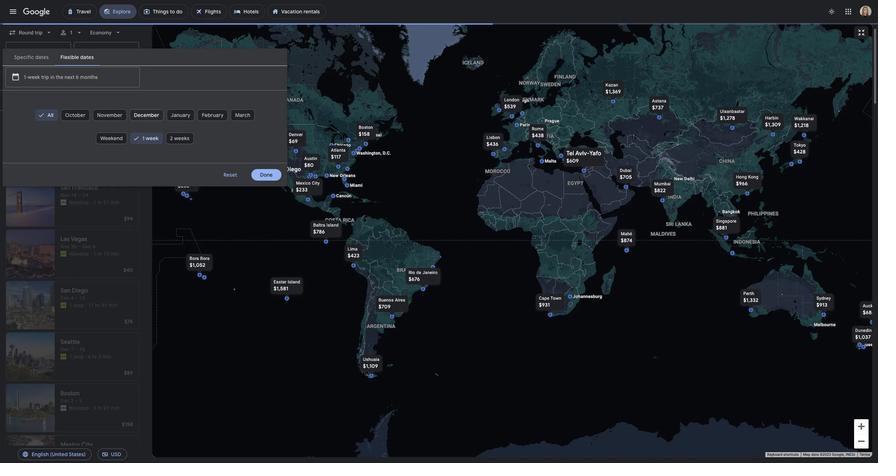 Task type: locate. For each thing, give the bounding box(es) containing it.
1 vertical spatial island
[[288, 280, 300, 285]]

city inside mexico city $233
[[312, 181, 320, 186]]

1 horizontal spatial seattle
[[251, 108, 270, 115]]

mexico inside mexico city apr 11 – 17, 2024
[[61, 442, 80, 449]]

2 vertical spatial mexico
[[61, 442, 80, 449]]

mexico
[[296, 181, 311, 186], [292, 188, 311, 193], [61, 442, 80, 449]]

0 vertical spatial 21
[[104, 200, 109, 206]]

nov inside las vegas nov 30 – dec 6
[[61, 244, 70, 250]]

0 horizontal spatial new
[[330, 173, 339, 178]]

1052 US dollars text field
[[190, 262, 206, 268]]

english (united states) button
[[18, 446, 92, 464]]

dec
[[61, 295, 69, 301], [61, 347, 69, 353], [61, 398, 69, 404]]

spirit image
[[61, 251, 66, 257], [61, 354, 66, 360]]

san inside san diego dec 4 – 13
[[61, 287, 71, 295]]

2 stop from the top
[[73, 354, 84, 360]]

1 spirit image from the top
[[61, 251, 66, 257]]

0 vertical spatial $89
[[251, 115, 259, 122]]

spirit image down las on the bottom left
[[61, 251, 66, 257]]

dec inside boston dec 2 – 9
[[61, 398, 69, 404]]

1 vertical spatial diego
[[72, 287, 88, 295]]

boston up 2 – 9
[[61, 390, 80, 398]]

sri
[[666, 221, 674, 227]]

 image
[[90, 199, 92, 206]]

mexico up apr
[[61, 442, 80, 449]]

$931
[[539, 302, 550, 308]]

1 horizontal spatial new
[[675, 176, 684, 181]]

0 vertical spatial spirit image
[[61, 251, 66, 257]]

0 vertical spatial stop
[[73, 303, 84, 308]]

all
[[47, 112, 54, 119]]

hr for las vegas
[[98, 251, 102, 257]]

1  image from the top
[[90, 250, 92, 258]]

london
[[505, 97, 520, 102]]

2
[[170, 135, 173, 142], [98, 354, 101, 360]]

 image for boston
[[90, 405, 92, 412]]

$89 inside seattle $89
[[251, 115, 259, 122]]

edinburgh
[[509, 98, 530, 103]]

sydney $913
[[817, 296, 831, 308]]

stop down 4 – 13
[[73, 303, 84, 308]]

sydney
[[817, 296, 831, 301]]

684 US dollars text field
[[863, 309, 875, 316]]

island inside easter island $1,581
[[288, 280, 300, 285]]

mexico up $233 "text box" on the top left of the page
[[296, 181, 311, 186]]

ushuaia
[[363, 357, 380, 362]]

1 horizontal spatial boston
[[359, 125, 373, 130]]

$235
[[178, 183, 190, 189]]

21
[[104, 200, 109, 206], [104, 406, 109, 411]]

aucklan $684
[[863, 304, 879, 316]]

1 horizontal spatial 89 us dollars text field
[[251, 115, 259, 122]]

0 vertical spatial city
[[312, 181, 320, 186]]

0 vertical spatial dec
[[61, 295, 69, 301]]

done
[[260, 172, 273, 178]]

paris
[[520, 122, 531, 127]]

2 vertical spatial san
[[61, 287, 71, 295]]

539 US dollars text field
[[505, 103, 516, 110]]

island right 'baltra'
[[327, 223, 339, 228]]

harbin
[[766, 115, 779, 121]]

1 horizontal spatial 2
[[170, 135, 173, 142]]

1 vertical spatial spirit image
[[61, 354, 66, 360]]

913 US dollars text field
[[817, 302, 828, 308]]

san for san francisco
[[61, 184, 71, 192]]

seattle inside map region
[[251, 108, 270, 115]]

baltra
[[313, 223, 325, 228]]

1 1 stop from the top
[[69, 303, 84, 308]]

stop down 7 – 16
[[73, 354, 84, 360]]

235 US dollars text field
[[178, 183, 190, 189]]

about these results
[[91, 117, 130, 122]]

denver $69
[[289, 132, 303, 144]]

lima
[[348, 247, 358, 252]]

0 horizontal spatial boston
[[61, 390, 80, 398]]

3 dec from the top
[[61, 398, 69, 404]]

denver
[[289, 132, 303, 137]]

1-week trip in the next 6 months inside 1-week trip in the next 6 months button
[[24, 74, 98, 80]]

 image left 3
[[90, 456, 92, 464]]

in inside button
[[51, 74, 55, 80]]

1 horizontal spatial $158
[[359, 131, 370, 137]]

0 horizontal spatial diego
[[72, 287, 88, 295]]

dec inside seattle dec 7 – 16
[[61, 347, 69, 353]]

1 vertical spatial city
[[81, 442, 93, 449]]

0 horizontal spatial city
[[81, 442, 93, 449]]

786 US dollars text field
[[313, 229, 325, 235]]

$80
[[305, 162, 314, 168]]

69 US dollars text field
[[289, 138, 298, 144]]

san
[[274, 166, 284, 173], [61, 184, 71, 192], [61, 287, 71, 295]]

$158 inside boston $158
[[359, 131, 370, 137]]

spirit image
[[61, 303, 66, 308]]

1 stop down 7 – 16
[[69, 354, 84, 360]]

jetblue image
[[61, 200, 66, 206]]

city
[[312, 181, 320, 186], [81, 442, 93, 449]]

week
[[28, 74, 40, 80], [28, 74, 40, 80], [146, 135, 159, 142]]

tokyo $428
[[794, 143, 806, 155]]

3  image from the top
[[90, 456, 92, 464]]

diego inside map region
[[286, 166, 301, 173]]

 image down 30 – dec at bottom left
[[90, 250, 92, 258]]

nonstop down 2 – 9
[[69, 406, 89, 411]]

dec left 7 – 16
[[61, 347, 69, 353]]

boston inside boston dec 2 – 9
[[61, 390, 80, 398]]

reset button
[[215, 169, 246, 181]]

11 – 17,
[[70, 450, 88, 456]]

6 hr 2 min
[[88, 354, 111, 360]]

san francisco nov 16 – 24
[[61, 184, 98, 198]]

denmark
[[520, 97, 544, 102]]

san right "done"
[[274, 166, 284, 173]]

mexico down san diego
[[292, 188, 311, 193]]

None field
[[6, 26, 56, 39], [87, 26, 125, 39], [6, 26, 56, 39], [87, 26, 125, 39]]

new left orleans
[[330, 173, 339, 178]]

1309 US dollars text field
[[766, 121, 781, 128]]

0 vertical spatial seattle
[[251, 108, 270, 115]]

dubai
[[620, 168, 632, 173]]

miami
[[350, 183, 363, 188]]

1 dec from the top
[[61, 295, 69, 301]]

delhi
[[685, 176, 695, 181]]

1 vertical spatial  image
[[90, 405, 92, 412]]

2 nov from the top
[[61, 244, 70, 250]]

nov for las
[[61, 244, 70, 250]]

new for new delhi
[[675, 176, 684, 181]]

1369 US dollars text field
[[606, 88, 621, 95]]

1 week
[[142, 135, 159, 142]]

$158 up washington,
[[359, 131, 370, 137]]

1 nov from the top
[[61, 192, 70, 198]]

las
[[61, 236, 70, 243]]

0 vertical spatial diego
[[286, 166, 301, 173]]

reset
[[223, 172, 237, 178]]

2 dec from the top
[[61, 347, 69, 353]]

1 vertical spatial 1 stop
[[69, 354, 84, 360]]

city for $233
[[312, 181, 320, 186]]

1 vertical spatial seattle
[[61, 339, 80, 346]]

washington,
[[357, 151, 382, 156]]

diego for san diego
[[286, 166, 301, 173]]

1-
[[24, 74, 28, 80], [24, 74, 28, 80]]

0 vertical spatial san
[[274, 166, 284, 173]]

seattle
[[251, 108, 270, 115], [61, 339, 80, 346]]

1 vertical spatial 89 us dollars text field
[[124, 370, 133, 377]]

march button
[[231, 107, 255, 124]]

melbourne
[[814, 322, 836, 327]]

931 US dollars text field
[[539, 302, 550, 308]]

dec up jetblue image
[[61, 398, 69, 404]]

city inside mexico city apr 11 – 17, 2024
[[81, 442, 93, 449]]

tel
[[567, 150, 574, 157]]

1 inside popup button
[[70, 30, 73, 36]]

2  image from the top
[[90, 405, 92, 412]]

seattle up 7 – 16
[[61, 339, 80, 346]]

rome $438
[[532, 126, 544, 139]]

$117
[[331, 154, 341, 160]]

$1,309
[[766, 121, 781, 128]]

san inside map region
[[274, 166, 284, 173]]

2 bora from the left
[[200, 256, 210, 261]]

0 vertical spatial $158
[[359, 131, 370, 137]]

0 vertical spatial mexico
[[296, 181, 311, 186]]

1 vertical spatial 2
[[98, 354, 101, 360]]

©2023
[[820, 453, 832, 457]]

nov
[[61, 192, 70, 198], [61, 244, 70, 250]]

0 vertical spatial 1 stop
[[69, 303, 84, 308]]

4 – 13
[[71, 295, 85, 301]]

vegas
[[71, 236, 87, 243]]

438 US dollars text field
[[532, 132, 544, 139]]

boston up $158 text field
[[359, 125, 373, 130]]

1 stop from the top
[[73, 303, 84, 308]]

nonstop down 16 – 24
[[69, 200, 89, 206]]

 image left 5
[[90, 405, 92, 412]]

2 nonstop from the top
[[69, 251, 89, 257]]

40 US dollars text field
[[123, 267, 133, 274]]

october button
[[61, 107, 90, 124]]

1 vertical spatial san
[[61, 184, 71, 192]]

2 weeks
[[170, 135, 190, 142]]

428 US dollars text field
[[794, 148, 806, 155]]

1218 US dollars text field
[[795, 122, 809, 128]]

seattle right march
[[251, 108, 270, 115]]

mexico inside mexico city $233
[[296, 181, 311, 186]]

boston $158
[[359, 125, 373, 137]]

next
[[65, 74, 75, 80], [65, 74, 75, 80]]

1278 US dollars text field
[[721, 115, 736, 121]]

astana
[[653, 98, 667, 103]]

$709
[[379, 304, 391, 310]]

seattle for seattle dec 7 – 16
[[61, 339, 80, 346]]

1 horizontal spatial island
[[327, 223, 339, 228]]

1 horizontal spatial bora
[[200, 256, 210, 261]]

mexico for $233
[[296, 181, 311, 186]]

easter
[[274, 280, 287, 285]]

nonstop for francisco
[[69, 200, 89, 206]]

stop for dec
[[73, 354, 84, 360]]

89 US dollars text field
[[251, 115, 259, 122], [124, 370, 133, 377]]

$235 button
[[174, 173, 201, 197]]

map region
[[141, 0, 879, 464]]

0 vertical spatial  image
[[90, 250, 92, 258]]

island right easter
[[288, 280, 300, 285]]

wakkanai
[[795, 116, 814, 121]]

weekend button
[[96, 130, 127, 147]]

usd button
[[97, 446, 127, 464]]

island inside baltra island $786
[[327, 223, 339, 228]]

0 vertical spatial nov
[[61, 192, 70, 198]]

diego inside san diego dec 4 – 13
[[72, 287, 88, 295]]

1 inside button
[[142, 135, 145, 142]]

dec inside san diego dec 4 – 13
[[61, 295, 69, 301]]

egypt
[[568, 180, 584, 186]]

spirit image down seattle dec 7 – 16
[[61, 354, 66, 360]]

city up the 11 – 17,
[[81, 442, 93, 449]]

1 nonstop from the top
[[69, 200, 89, 206]]

city for apr
[[81, 442, 93, 449]]

sri lanka
[[666, 221, 692, 227]]

2 spirit image from the top
[[61, 354, 66, 360]]

0 vertical spatial island
[[327, 223, 339, 228]]

$1,052
[[190, 262, 206, 268]]

nonstop down 30 – dec at bottom left
[[69, 251, 89, 257]]

4 nonstop from the top
[[69, 457, 89, 463]]

spirit image for dec
[[61, 354, 66, 360]]

hr for boston
[[98, 406, 102, 411]]

609 US dollars text field
[[567, 157, 579, 164]]

san inside san francisco nov 16 – 24
[[61, 184, 71, 192]]

new
[[330, 173, 339, 178], [675, 176, 684, 181]]

0 horizontal spatial 2
[[98, 354, 101, 360]]

san diego dec 4 – 13
[[61, 287, 88, 301]]

yafo
[[590, 150, 602, 157]]

nov up jetblue icon
[[61, 192, 70, 198]]

dec up spirit image
[[61, 295, 69, 301]]

0 vertical spatial 2
[[170, 135, 173, 142]]

423 US dollars text field
[[348, 252, 360, 259]]

hr
[[98, 200, 102, 206], [98, 251, 102, 257], [95, 303, 100, 308], [92, 354, 97, 360], [98, 406, 102, 411], [98, 457, 102, 463]]

lisbon $436
[[487, 135, 500, 147]]

san up spirit image
[[61, 287, 71, 295]]

1 vertical spatial stop
[[73, 354, 84, 360]]

0 horizontal spatial bora
[[190, 256, 199, 261]]

apr
[[61, 450, 69, 456]]

117 US dollars text field
[[331, 154, 341, 160]]

the
[[56, 74, 64, 80], [56, 74, 63, 80]]

diego for san diego dec 4 – 13
[[72, 287, 88, 295]]

$94
[[124, 216, 133, 222]]

2 vertical spatial dec
[[61, 398, 69, 404]]

astana $737
[[653, 98, 667, 111]]

0 horizontal spatial 89 us dollars text field
[[124, 370, 133, 377]]

6 inside 1-week trip in the next 6 months button
[[76, 74, 79, 80]]

1 vertical spatial $158
[[122, 422, 133, 428]]

76 US dollars text field
[[125, 319, 133, 325]]

nov down las on the bottom left
[[61, 244, 70, 250]]

nov inside san francisco nov 16 – 24
[[61, 192, 70, 198]]

1 21 from the top
[[104, 200, 109, 206]]

diego left the $80
[[286, 166, 301, 173]]

1 horizontal spatial $89
[[251, 115, 259, 122]]

 image
[[90, 250, 92, 258], [90, 405, 92, 412], [90, 456, 92, 464]]

676 US dollars text field
[[409, 276, 420, 283]]

1 horizontal spatial city
[[312, 181, 320, 186]]

1 horizontal spatial diego
[[286, 166, 301, 173]]

2 vertical spatial  image
[[90, 456, 92, 464]]

0 horizontal spatial seattle
[[61, 339, 80, 346]]

2 21 from the top
[[104, 406, 109, 411]]

wakkanai $1,218
[[795, 116, 814, 128]]

seattle inside seattle dec 7 – 16
[[61, 339, 80, 346]]

1 stop down 4 – 13
[[69, 303, 84, 308]]

$1,369
[[606, 88, 621, 95]]

city down "80 us dollars" text field
[[312, 181, 320, 186]]

new left delhi
[[675, 176, 684, 181]]

2 1 stop from the top
[[69, 354, 84, 360]]

3 nonstop from the top
[[69, 406, 89, 411]]

1 vertical spatial nov
[[61, 244, 70, 250]]

loading results progress bar
[[0, 23, 879, 25]]

january
[[171, 112, 190, 119]]

diego up 4 – 13
[[72, 287, 88, 295]]

 image for las vegas
[[90, 250, 92, 258]]

0 horizontal spatial $89
[[124, 370, 133, 377]]

0 vertical spatial boston
[[359, 125, 373, 130]]

san up jetblue icon
[[61, 184, 71, 192]]

966 US dollars text field
[[737, 180, 748, 187]]

nonstop down the 11 – 17,
[[69, 457, 89, 463]]

1 vertical spatial boston
[[61, 390, 80, 398]]

rio de janeiro $676
[[409, 270, 438, 283]]

boston inside map region
[[359, 125, 373, 130]]

$158 up usd button
[[122, 422, 133, 428]]

finland
[[555, 74, 576, 80]]

singapore $881
[[717, 219, 737, 231]]

keyboard shortcuts
[[768, 453, 799, 457]]

881 US dollars text field
[[717, 225, 728, 231]]

anchorage
[[192, 61, 214, 66]]

english
[[32, 452, 49, 458]]

0 horizontal spatial island
[[288, 280, 300, 285]]

jetblue image
[[61, 406, 66, 411]]

1 vertical spatial 21
[[104, 406, 109, 411]]

1 vertical spatial dec
[[61, 347, 69, 353]]



Task type: vqa. For each thing, say whether or not it's contained in the screenshot.


Task type: describe. For each thing, give the bounding box(es) containing it.
709 US dollars text field
[[379, 304, 391, 310]]

queenst
[[863, 342, 879, 347]]

min for boston
[[111, 406, 119, 411]]

3
[[93, 457, 96, 463]]

san for san diego
[[61, 287, 71, 295]]

436 US dollars text field
[[487, 141, 499, 147]]

705 US dollars text field
[[620, 174, 632, 180]]

lisbon
[[487, 135, 500, 140]]

1 vertical spatial mexico
[[292, 188, 311, 193]]

trip period grid
[[16, 104, 274, 127]]

dec for seattle
[[61, 347, 69, 353]]

bangkok
[[723, 209, 741, 214]]

$233
[[296, 186, 308, 193]]

seattle dec 7 – 16
[[61, 339, 85, 353]]

822 US dollars text field
[[655, 187, 666, 194]]

737 US dollars text field
[[653, 104, 664, 111]]

$423
[[348, 252, 360, 259]]

mexico city apr 11 – 17, 2024
[[61, 442, 101, 456]]

dec for boston
[[61, 398, 69, 404]]

1 button
[[57, 24, 86, 41]]

$966
[[737, 180, 748, 187]]

cape town $931
[[539, 296, 562, 308]]

october
[[65, 112, 86, 119]]

island for $1,581
[[288, 280, 300, 285]]

rome
[[532, 126, 544, 131]]

vivaaerobus image
[[61, 457, 66, 463]]

island for $786
[[327, 223, 339, 228]]

nonstop for city
[[69, 457, 89, 463]]

ulaanbaatar $1,278
[[721, 109, 745, 121]]

lima $423
[[348, 247, 360, 259]]

easter island $1,581
[[274, 280, 300, 292]]

1 week button
[[130, 130, 163, 147]]

shortcuts
[[784, 453, 799, 457]]

2024
[[90, 450, 101, 456]]

bora bora $1,052
[[190, 256, 210, 268]]

1 stop for diego
[[69, 303, 84, 308]]

2 weeks button
[[166, 130, 194, 147]]

months inside button
[[80, 74, 98, 80]]

rica
[[343, 217, 355, 223]]

boston for dec
[[61, 390, 80, 398]]

map
[[804, 453, 811, 457]]

$881
[[717, 225, 728, 231]]

min for san francisco
[[111, 200, 119, 206]]

$705
[[620, 174, 632, 180]]

10
[[104, 251, 109, 257]]

nonstop for dec
[[69, 406, 89, 411]]

costa rica
[[325, 217, 355, 223]]

nov for san
[[61, 192, 70, 198]]

1037 US dollars text field
[[856, 334, 871, 341]]

21 for boston
[[104, 406, 109, 411]]

$40
[[123, 267, 133, 274]]

data
[[812, 453, 819, 457]]

lanka
[[676, 221, 692, 227]]

40
[[104, 457, 109, 463]]

0 horizontal spatial $158
[[122, 422, 133, 428]]

the inside 1-week trip in the next 6 months button
[[56, 74, 64, 80]]

new for new orleans
[[330, 173, 339, 178]]

trip duration grid
[[16, 127, 274, 150]]

next inside button
[[65, 74, 75, 80]]

johannesburg
[[573, 294, 603, 299]]

new delhi
[[675, 176, 695, 181]]

about
[[91, 117, 103, 122]]

week inside 1 week button
[[146, 135, 159, 142]]

boston dec 2 – 9
[[61, 390, 82, 404]]

january button
[[167, 107, 195, 124]]

las vegas nov 30 – dec 6
[[61, 236, 96, 250]]

$428
[[794, 148, 806, 155]]

sweden
[[541, 81, 561, 87]]

atlanta $117
[[331, 148, 346, 160]]

$1,037
[[856, 334, 871, 341]]

weeks
[[174, 135, 190, 142]]

mexico for apr
[[61, 442, 80, 449]]

de
[[417, 270, 422, 275]]

nonstop for vegas
[[69, 251, 89, 257]]

874 US dollars text field
[[621, 237, 633, 244]]

baltra island $786
[[313, 223, 339, 235]]

indonesia
[[734, 239, 761, 245]]

1 hr 10 min
[[93, 251, 119, 257]]

hr for san francisco
[[98, 200, 102, 206]]

1-week trip in the next 6 months button
[[6, 67, 139, 87]]

11
[[88, 303, 94, 308]]

31
[[101, 303, 107, 308]]

min for las vegas
[[111, 251, 119, 257]]

1581 US dollars text field
[[274, 285, 288, 292]]

hr for mexico city
[[98, 457, 102, 463]]

buenos aires $709
[[379, 298, 406, 310]]

1 bora from the left
[[190, 256, 199, 261]]

0 vertical spatial 89 us dollars text field
[[251, 115, 259, 122]]

mumbai
[[655, 181, 671, 186]]

1 vertical spatial $89
[[124, 370, 133, 377]]

1- inside button
[[24, 74, 28, 80]]

trip inside button
[[42, 74, 49, 80]]

costa
[[325, 217, 342, 223]]

1 stop for dec
[[69, 354, 84, 360]]

week inside 1-week trip in the next 6 months button
[[28, 74, 40, 80]]

cape
[[539, 296, 550, 301]]

view smaller map image
[[858, 28, 866, 37]]

spirit image for vegas
[[61, 251, 66, 257]]

233 US dollars text field
[[296, 186, 308, 193]]

80 US dollars text field
[[305, 162, 314, 168]]

all button
[[35, 107, 58, 124]]

google,
[[833, 453, 845, 457]]

tel aviv-yafo $609
[[567, 150, 602, 164]]

$676
[[409, 276, 420, 283]]

min for mexico city
[[111, 457, 119, 463]]

austin
[[305, 156, 317, 161]]

 image for mexico city
[[90, 456, 92, 464]]

austin $80
[[305, 156, 317, 168]]

21 for san francisco
[[104, 200, 109, 206]]

$1,109
[[363, 363, 378, 370]]

1332 US dollars text field
[[744, 297, 759, 304]]

cancún
[[336, 193, 352, 198]]

done button
[[252, 169, 282, 181]]

2 inside button
[[170, 135, 173, 142]]

boston for $158
[[359, 125, 373, 130]]

1 hr 21 min
[[93, 200, 119, 206]]

94 US dollars text field
[[124, 216, 133, 222]]

$76
[[125, 319, 133, 325]]

february button
[[198, 107, 228, 124]]

158 US dollars text field
[[122, 422, 133, 428]]

158 US dollars text field
[[359, 131, 370, 137]]

francisco
[[72, 184, 98, 192]]

change appearance image
[[824, 3, 841, 20]]

hong kong $966
[[737, 175, 759, 187]]

$786
[[313, 229, 325, 235]]

1109 US dollars text field
[[363, 363, 378, 370]]

iceland
[[463, 60, 484, 65]]

new orleans
[[330, 173, 356, 178]]

seattle for seattle $89
[[251, 108, 270, 115]]

san diego
[[274, 166, 301, 173]]

dunedin $1,037
[[856, 328, 872, 341]]

2 – 9
[[71, 398, 82, 404]]

february
[[202, 112, 224, 119]]

kazan $1,369
[[606, 82, 621, 95]]

keyboard
[[768, 453, 783, 457]]

december button
[[130, 107, 164, 124]]

english (united states)
[[32, 452, 86, 458]]

main menu image
[[9, 7, 17, 16]]

6 inside las vegas nov 30 – dec 6
[[93, 244, 96, 250]]

$539
[[505, 103, 516, 110]]

filters form
[[0, 23, 287, 187]]

stop for diego
[[73, 303, 84, 308]]



